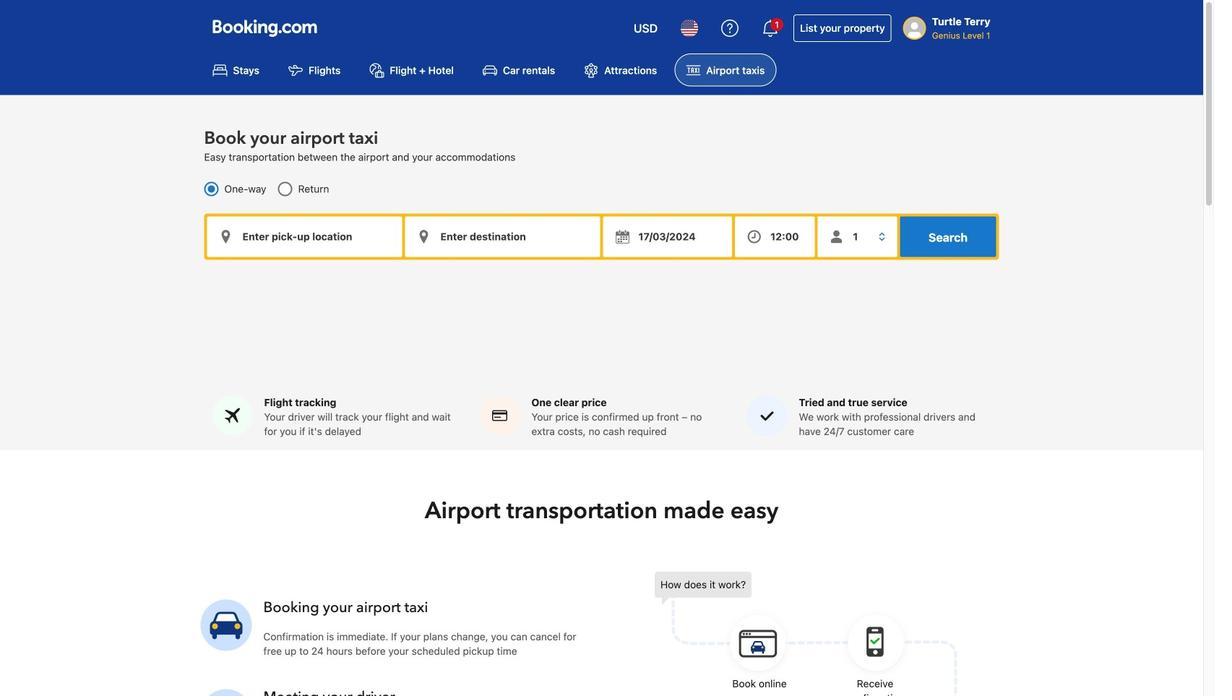 Task type: describe. For each thing, give the bounding box(es) containing it.
Enter destination text field
[[405, 216, 601, 257]]



Task type: vqa. For each thing, say whether or not it's contained in the screenshot.
Point corresponding to Departure
no



Task type: locate. For each thing, give the bounding box(es) containing it.
booking.com online hotel reservations image
[[213, 20, 317, 37]]

Enter pick-up location text field
[[207, 216, 402, 257]]

booking airport taxi image
[[655, 572, 959, 696], [201, 600, 252, 651], [201, 689, 252, 696]]



